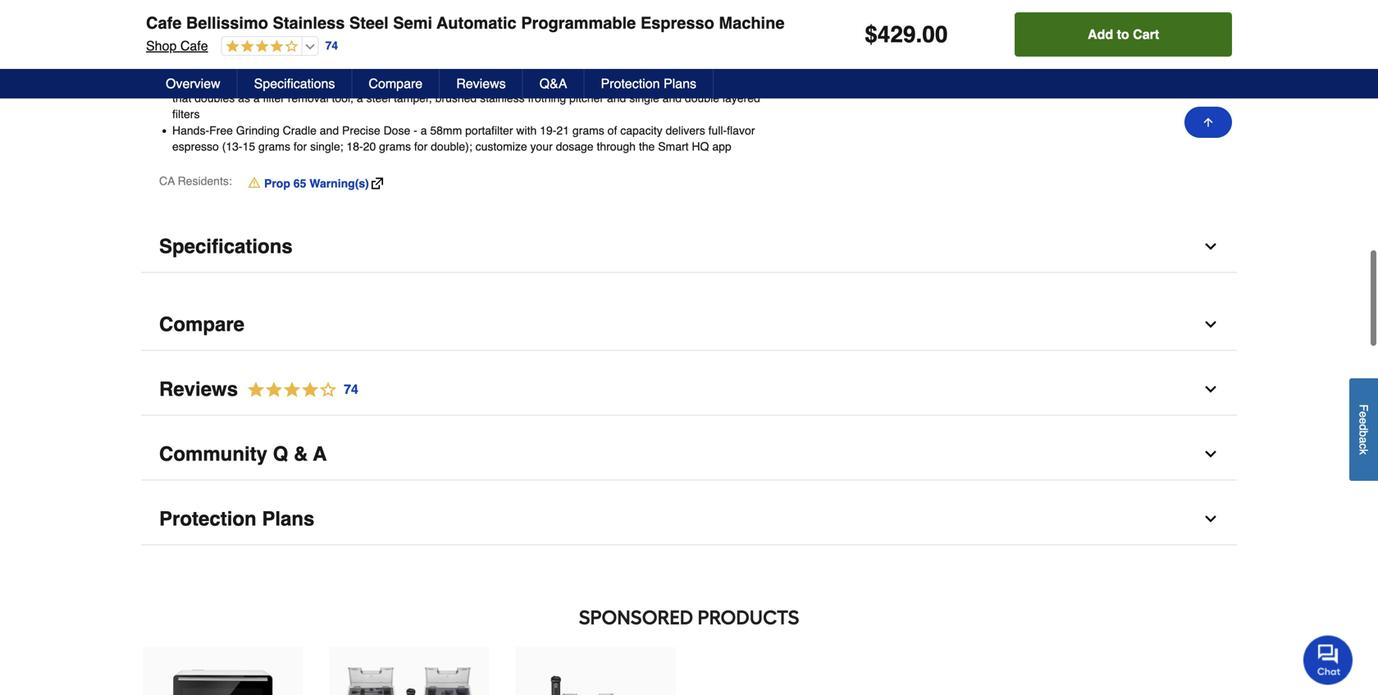 Task type: locate. For each thing, give the bounding box(es) containing it.
single
[[630, 92, 660, 105]]

1 vertical spatial chevron down image
[[1203, 316, 1220, 333]]

cafe up sealed
[[180, 38, 208, 53]]

cleaning up double
[[694, 75, 737, 89]]

chevron down image for protection plans
[[1203, 511, 1220, 527]]

1 vertical spatial 4.1 stars image
[[238, 379, 359, 401]]

grinding
[[236, 124, 280, 137]]

e up b
[[1358, 418, 1371, 424]]

for left double);
[[414, 140, 428, 153]]

0 horizontal spatial 15
[[243, 140, 255, 153]]

levels
[[569, 27, 598, 40]]

q&a button
[[523, 69, 585, 98]]

chevron down image for reviews
[[1203, 381, 1220, 398]]

0 vertical spatial specifications button
[[238, 69, 352, 98]]

1 horizontal spatial reviews
[[457, 76, 506, 91]]

kit
[[406, 75, 418, 89]]

4.1 stars image up &
[[238, 379, 359, 401]]

espresso
[[641, 14, 715, 32]]

0 vertical spatial 4.1 stars image
[[222, 39, 298, 55]]

protection plans up single at the left of the page
[[601, 76, 697, 91]]

your
[[451, 27, 474, 40], [531, 140, 553, 153]]

specifications
[[254, 76, 335, 91], [159, 235, 293, 258]]

resistant
[[691, 43, 734, 56]]

capacity
[[621, 124, 663, 137]]

2 vertical spatial chevron down image
[[1203, 511, 1220, 527]]

single;
[[310, 140, 344, 153]]

1 vertical spatial 74
[[344, 382, 359, 397]]

plans down q
[[262, 508, 315, 530]]

1 vertical spatial protection plans
[[159, 508, 315, 530]]

and up single; at left
[[320, 124, 339, 137]]

15 down grinder
[[553, 27, 566, 40]]

0 vertical spatial of
[[704, 11, 713, 24]]

4.1 stars image up preserve
[[222, 39, 298, 55]]

1 vertical spatial compare button
[[141, 299, 1238, 351]]

1 vertical spatial your
[[531, 140, 553, 153]]

finest
[[728, 27, 756, 40]]

your up 0.6 on the top of page
[[451, 27, 474, 40]]

e up d
[[1358, 412, 1371, 418]]

chevron down image inside the protection plans button
[[1203, 511, 1220, 527]]

residents:
[[178, 174, 232, 187]]

3 chevron down image from the top
[[1203, 511, 1220, 527]]

pin,
[[452, 75, 471, 89]]

with up grams),
[[529, 27, 550, 40]]

1 vertical spatial protection plans button
[[141, 494, 1238, 545]]

test
[[644, 75, 663, 89]]

1 e from the top
[[1358, 412, 1371, 418]]

programmable
[[521, 14, 636, 32]]

warning(s)
[[310, 177, 369, 190]]

1 vertical spatial chevron down image
[[1203, 446, 1220, 462]]

chevron down image inside community q & a "button"
[[1203, 446, 1220, 462]]

0 horizontal spatial 74
[[326, 39, 338, 52]]

cleaning
[[360, 75, 403, 89], [694, 75, 737, 89]]

protection plans
[[601, 76, 697, 91], [159, 508, 315, 530]]

plans
[[664, 76, 697, 91], [262, 508, 315, 530]]

flavor up app
[[727, 124, 755, 137]]

burr
[[510, 11, 531, 24]]

protection plans down community q & a on the left
[[159, 508, 315, 530]]

ca
[[159, 174, 175, 187]]

0 horizontal spatial cleaning
[[360, 75, 403, 89]]

1 vertical spatial of
[[608, 124, 618, 137]]

1 horizontal spatial 15
[[553, 27, 566, 40]]

double);
[[431, 140, 473, 153]]

size
[[429, 11, 451, 24]]

shop cafe
[[146, 38, 208, 53]]

0 vertical spatial with
[[529, 27, 550, 40]]

q
[[273, 443, 288, 465]]

with left 19-
[[517, 124, 537, 137]]

0 vertical spatial flavor
[[299, 59, 327, 73]]

4.1 stars image
[[222, 39, 298, 55], [238, 379, 359, 401]]

1 vertical spatial delivers
[[666, 124, 706, 137]]

flavor down the bpa
[[299, 59, 327, 73]]

sealed
[[172, 59, 206, 73]]

a up k
[[1358, 437, 1371, 444]]

southdeep products heading
[[141, 601, 1238, 634]]

water
[[563, 75, 591, 89]]

specifications down residents:
[[159, 235, 293, 258]]

0 vertical spatial 15
[[553, 27, 566, 40]]

built-
[[172, 11, 199, 24]]

protection plans for the protection plans button to the bottom
[[159, 508, 315, 530]]

1 cleaning from the left
[[360, 75, 403, 89]]

bean
[[172, 43, 199, 56]]

.
[[916, 21, 923, 48]]

grams down dose
[[379, 140, 411, 153]]

protection down community on the left of page
[[159, 508, 257, 530]]

1 horizontal spatial for
[[414, 140, 428, 153]]

cradle
[[283, 124, 317, 137]]

to right add
[[1118, 27, 1130, 42]]

semi
[[393, 14, 433, 32]]

0 vertical spatial chevron down image
[[1203, 381, 1220, 398]]

1 vertical spatial protection
[[159, 508, 257, 530]]

(275
[[506, 43, 529, 56]]

and
[[319, 11, 338, 24], [361, 43, 380, 56], [737, 43, 757, 56], [330, 59, 349, 73], [607, 92, 627, 105], [663, 92, 682, 105], [320, 124, 339, 137]]

of
[[704, 11, 713, 24], [608, 124, 618, 137]]

for down cradle on the left top of page
[[294, 140, 307, 153]]

0 horizontal spatial of
[[608, 124, 618, 137]]

15 down grinding on the left of the page
[[243, 140, 255, 153]]

2 cleaning from the left
[[694, 75, 737, 89]]

machine
[[314, 75, 357, 89]]

0 horizontal spatial protection
[[159, 508, 257, 530]]

chevron down image for specifications
[[1203, 238, 1220, 255]]

the up the bpa
[[313, 27, 329, 40]]

directly
[[251, 27, 288, 40]]

0 horizontal spatial espresso
[[172, 140, 219, 153]]

sponsored
[[579, 606, 694, 629]]

a right tool,
[[357, 92, 363, 105]]

free
[[209, 124, 233, 137]]

arrow up image
[[1202, 116, 1216, 129]]

preserve
[[222, 59, 267, 73]]

0 vertical spatial chevron down image
[[1203, 238, 1220, 255]]

dose
[[384, 124, 411, 137]]

reviews up stainless
[[457, 76, 506, 91]]

portafilter
[[466, 124, 513, 137]]

1 horizontal spatial compare
[[369, 76, 423, 91]]

hands-
[[172, 124, 209, 137]]

0.6
[[446, 43, 462, 56]]

portafilter;
[[332, 27, 383, 40]]

a
[[462, 11, 468, 24], [443, 75, 449, 89], [253, 92, 260, 105], [357, 92, 363, 105], [421, 124, 427, 137], [1358, 437, 1371, 444]]

to right the able at the left top of the page
[[408, 43, 417, 56]]

through
[[597, 140, 636, 153]]

protection up single at the left of the page
[[601, 76, 660, 91]]

2 chevron down image from the top
[[1203, 316, 1220, 333]]

specifications up removal
[[254, 76, 335, 91]]

even
[[644, 43, 669, 56]]

0 vertical spatial compare button
[[352, 69, 440, 98]]

delivers up the levels
[[573, 11, 612, 24]]

layered
[[723, 92, 761, 105]]

prop
[[264, 177, 290, 190]]

1 for from the left
[[294, 140, 307, 153]]

1 vertical spatial flavor
[[727, 124, 755, 137]]

reviews
[[457, 76, 506, 91], [159, 378, 238, 400]]

and down strip,
[[663, 92, 682, 105]]

your down 19-
[[531, 140, 553, 153]]

with
[[529, 27, 550, 40], [517, 124, 537, 137]]

1 chevron down image from the top
[[1203, 238, 1220, 255]]

f e e d b a c k button
[[1350, 379, 1379, 481]]

1 vertical spatial espresso
[[172, 140, 219, 153]]

fotile chefcubii 4-in-1 steam air fryer food dehydrator 6-slice white convection toaster oven (1550-watt) image
[[159, 649, 287, 695]]

1 horizontal spatial protection plans
[[601, 76, 697, 91]]

solution,
[[517, 75, 559, 89]]

cafe
[[146, 14, 182, 32], [180, 38, 208, 53]]

15
[[553, 27, 566, 40], [243, 140, 255, 153]]

hardness
[[594, 75, 641, 89]]

-
[[455, 11, 459, 24], [243, 43, 247, 56], [237, 75, 241, 89], [414, 124, 418, 137]]

1 chevron down image from the top
[[1203, 381, 1220, 398]]

1 vertical spatial specifications button
[[141, 221, 1238, 273]]

espresso down bean
[[264, 75, 310, 89]]

the down the levels
[[574, 43, 590, 56]]

grinder
[[278, 11, 316, 24]]

plans up double
[[664, 76, 697, 91]]

0 vertical spatial reviews
[[457, 76, 506, 91]]

frothing
[[528, 92, 566, 105]]

size
[[506, 27, 526, 40]]

k
[[1358, 449, 1371, 455]]

black+decker 6-in-1 5-speed black 220-watt immersion blender with accessory jar image
[[345, 649, 474, 695]]

chevron down image inside the "specifications" button
[[1203, 238, 1220, 255]]

1 horizontal spatial cleaning
[[694, 75, 737, 89]]

0 vertical spatial protection plans
[[601, 76, 697, 91]]

espresso down the "hands-"
[[172, 140, 219, 153]]

2 e from the top
[[1358, 418, 1371, 424]]

is
[[632, 43, 640, 56]]

1 vertical spatial compare
[[159, 313, 245, 336]]

1 horizontal spatial espresso
[[264, 75, 310, 89]]

add to cart
[[1088, 27, 1160, 42]]

chevron down image
[[1203, 381, 1220, 398], [1203, 446, 1220, 462]]

1 vertical spatial 15
[[243, 140, 255, 153]]

cleaning up steel
[[360, 75, 403, 89]]

reviews up community on the left of page
[[159, 378, 238, 400]]

grams up dosage
[[573, 124, 605, 137]]

that
[[172, 92, 192, 105]]

2 horizontal spatial grams
[[573, 124, 605, 137]]

delivers
[[573, 11, 612, 24], [666, 124, 706, 137]]

protection plans button down even
[[585, 69, 714, 98]]

chevron down image inside compare button
[[1203, 316, 1220, 333]]

0 horizontal spatial protection plans
[[159, 508, 315, 530]]

1 horizontal spatial 74
[[344, 382, 359, 397]]

chevron down image
[[1203, 238, 1220, 255], [1203, 316, 1220, 333], [1203, 511, 1220, 527]]

1 horizontal spatial delivers
[[666, 124, 706, 137]]

protection
[[601, 76, 660, 91], [159, 508, 257, 530]]

precise
[[342, 124, 381, 137]]

0 horizontal spatial compare
[[159, 313, 245, 336]]

1 horizontal spatial grams
[[379, 140, 411, 153]]

0 horizontal spatial plans
[[262, 508, 315, 530]]

stainless
[[273, 14, 345, 32]]

conical
[[211, 11, 250, 24]]

0 horizontal spatial delivers
[[573, 11, 612, 24]]

1 vertical spatial specifications
[[159, 235, 293, 258]]

reviews inside reviews button
[[457, 76, 506, 91]]

ca residents:
[[159, 174, 232, 187]]

reviews button
[[440, 69, 523, 98]]

0 vertical spatial protection plans button
[[585, 69, 714, 98]]

0 horizontal spatial your
[[451, 27, 474, 40]]

0 vertical spatial your
[[451, 27, 474, 40]]

1 horizontal spatial protection
[[601, 76, 660, 91]]

compare
[[369, 76, 423, 91], [159, 313, 245, 336]]

of left fresh
[[704, 11, 713, 24]]

strip,
[[666, 75, 691, 89]]

specifications button
[[238, 69, 352, 98], [141, 221, 1238, 273]]

grams down grinding on the left of the page
[[259, 140, 291, 153]]

1 horizontal spatial flavor
[[727, 124, 755, 137]]

1 vertical spatial cafe
[[180, 38, 208, 53]]

of up through
[[608, 124, 618, 137]]

0 horizontal spatial reviews
[[159, 378, 238, 400]]

double
[[685, 92, 720, 105]]

and down finest
[[737, 43, 757, 56]]

cafe up shop
[[146, 14, 182, 32]]

0 vertical spatial plans
[[664, 76, 697, 91]]

0 horizontal spatial for
[[294, 140, 307, 153]]

bellissimo
[[186, 14, 268, 32]]

delivers up smart
[[666, 124, 706, 137]]

protection plans button down community q & a "button"
[[141, 494, 1238, 545]]

2 chevron down image from the top
[[1203, 446, 1220, 462]]



Task type: vqa. For each thing, say whether or not it's contained in the screenshot.
machine
yes



Task type: describe. For each thing, give the bounding box(es) containing it.
products
[[698, 606, 800, 629]]

brush
[[740, 75, 769, 89]]

chevron down image for compare
[[1203, 316, 1220, 333]]

d
[[1358, 424, 1371, 431]]

the down capacity
[[639, 140, 655, 153]]

0 vertical spatial espresso
[[264, 75, 310, 89]]

- right dose
[[414, 124, 418, 137]]

machine
[[719, 14, 785, 32]]

1 vertical spatial plans
[[262, 508, 315, 530]]

$
[[865, 21, 878, 48]]

a inside button
[[1358, 437, 1371, 444]]

- up preserve
[[243, 43, 247, 56]]

to inside button
[[1118, 27, 1130, 42]]

grounds
[[207, 27, 248, 40]]

community q & a button
[[141, 429, 1238, 481]]

has
[[421, 75, 439, 89]]

1 horizontal spatial of
[[704, 11, 713, 24]]

able
[[383, 43, 405, 56]]

0 vertical spatial delivers
[[573, 11, 612, 24]]

19-
[[540, 124, 557, 137]]

an
[[616, 11, 628, 24]]

coarsest
[[669, 27, 713, 40]]

black+decker 3-in-1 5-speed black 220-watt immersion blender with accessory jar image
[[532, 649, 660, 695]]

pitcher
[[570, 92, 604, 105]]

cart
[[1134, 27, 1160, 42]]

grind
[[398, 11, 426, 24]]

community q & a
[[159, 443, 327, 465]]

c
[[1358, 444, 1371, 449]]

ranging
[[601, 27, 640, 40]]

- right size
[[455, 11, 459, 24]]

chat invite button image
[[1304, 635, 1354, 685]]

f e e d b a c k
[[1358, 405, 1371, 455]]

20
[[363, 140, 376, 153]]

21
[[557, 124, 570, 137]]

and down the hardness on the top left
[[607, 92, 627, 105]]

and right grinder
[[319, 11, 338, 24]]

to down hopper
[[209, 59, 219, 73]]

0 vertical spatial protection
[[601, 76, 660, 91]]

smart
[[658, 140, 689, 153]]

cafe bellissimo stainless steel semi automatic programmable espresso machine
[[146, 14, 785, 32]]

the down preserve
[[245, 75, 260, 89]]

grinder
[[534, 11, 570, 24]]

community
[[159, 443, 268, 465]]

a right has
[[443, 75, 449, 89]]

stainless
[[480, 92, 525, 105]]

fresh
[[717, 11, 742, 24]]

1 horizontal spatial plans
[[664, 76, 697, 91]]

chevron down image for community q & a
[[1203, 446, 1220, 462]]

&
[[294, 443, 308, 465]]

in
[[199, 11, 208, 24]]

into
[[291, 27, 309, 40]]

filter
[[263, 92, 285, 105]]

free
[[338, 43, 357, 56]]

429
[[878, 21, 916, 48]]

grind
[[477, 27, 502, 40]]

1 vertical spatial with
[[517, 124, 537, 137]]

warning image
[[249, 176, 260, 189]]

and up freshness
[[361, 43, 380, 56]]

b
[[1358, 431, 1371, 437]]

customize
[[476, 140, 527, 153]]

brushed
[[436, 92, 477, 105]]

a left conical
[[462, 11, 468, 24]]

bean
[[270, 59, 296, 73]]

from
[[643, 27, 666, 40]]

tamper,
[[394, 92, 432, 105]]

a left 58mm at left
[[421, 124, 427, 137]]

0 horizontal spatial grams
[[259, 140, 291, 153]]

exact
[[632, 11, 659, 24]]

tool,
[[332, 92, 354, 105]]

2 for from the left
[[414, 140, 428, 153]]

burr
[[253, 11, 275, 24]]

0 horizontal spatial flavor
[[299, 59, 327, 73]]

protection plans for the top the protection plans button
[[601, 76, 697, 91]]

filters
[[172, 108, 200, 121]]

hold
[[421, 43, 442, 56]]

accessories
[[172, 75, 234, 89]]

bpa
[[313, 43, 335, 56]]

built-in conical burr grinder and adjustable grind size - a conical burr grinder delivers an exact amount of fresh coffee grounds directly into the portafilter; plus, control your grind size with 15 levels ranging from coarsest to finest bean hopper - detachable, bpa free and able to hold 0.6 pounds (275 grams), the hopper is even uv resistant and sealed to preserve bean flavor and freshness accessories - the espresso machine cleaning kit has a pin, descale solution, water hardness test strip, cleaning brush that doubles as a filter removal tool, a steel tamper, brushed stainless frothing pitcher and single and double layered filters hands-free grinding cradle and precise dose - a 58mm portafilter with 19-21 grams of capacity delivers full-flavor espresso (13-15 grams for single; 18-20 grams for double); customize your dosage through the smart hq app
[[172, 11, 769, 153]]

and up machine
[[330, 59, 349, 73]]

conical
[[471, 11, 507, 24]]

uv
[[672, 43, 688, 56]]

0 vertical spatial 74
[[326, 39, 338, 52]]

4.1 stars image containing 74
[[238, 379, 359, 401]]

a right as
[[253, 92, 260, 105]]

0 vertical spatial cafe
[[146, 14, 182, 32]]

65
[[294, 177, 306, 190]]

- up as
[[237, 75, 241, 89]]

removal
[[288, 92, 329, 105]]

link icon image
[[372, 178, 383, 189]]

shop
[[146, 38, 177, 53]]

58mm
[[430, 124, 462, 137]]

to up resistant
[[716, 27, 725, 40]]

amount
[[662, 11, 701, 24]]

1 vertical spatial reviews
[[159, 378, 238, 400]]

0 vertical spatial compare
[[369, 76, 423, 91]]

pounds
[[465, 43, 502, 56]]

grams),
[[532, 43, 571, 56]]

dosage
[[556, 140, 594, 153]]

hopper
[[202, 43, 240, 56]]

overview button
[[149, 69, 238, 98]]

as
[[238, 92, 250, 105]]

descale
[[474, 75, 513, 89]]

full-
[[709, 124, 727, 137]]

prop 65 warning(s)
[[264, 177, 369, 190]]

0 vertical spatial specifications
[[254, 76, 335, 91]]

(13-
[[222, 140, 243, 153]]

doubles
[[195, 92, 235, 105]]

1 horizontal spatial your
[[531, 140, 553, 153]]

q&a
[[540, 76, 568, 91]]

prop 65 warning(s) link
[[249, 175, 383, 192]]

00
[[923, 21, 948, 48]]



